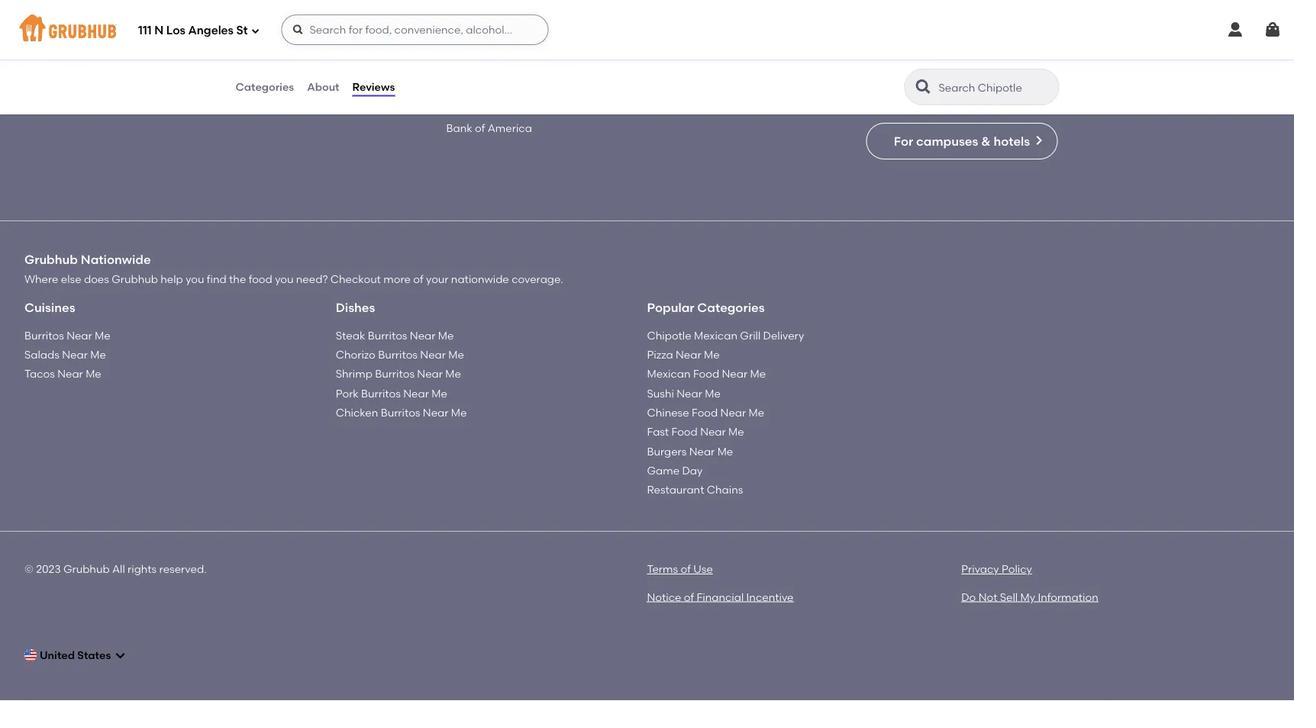 Task type: vqa. For each thing, say whether or not it's contained in the screenshot.
investor
yes



Task type: locate. For each thing, give the bounding box(es) containing it.
the
[[229, 273, 246, 286]]

0 vertical spatial food
[[693, 368, 719, 381]]

bank
[[446, 122, 472, 135]]

0 horizontal spatial mexican
[[647, 368, 691, 381]]

1 vertical spatial categories
[[697, 300, 765, 315]]

burritos up shrimp burritos near me link
[[378, 348, 418, 361]]

0 horizontal spatial categories
[[236, 80, 294, 93]]

right image
[[1033, 134, 1045, 147]]

&
[[981, 134, 991, 149]]

near down burritos near me link
[[62, 348, 88, 361]]

mexican down popular categories
[[694, 329, 738, 342]]

grubhub
[[446, 83, 493, 96], [24, 252, 78, 267], [112, 273, 158, 286], [63, 563, 110, 576]]

notice
[[647, 591, 681, 604]]

svg image
[[292, 24, 304, 36], [251, 26, 260, 36]]

does
[[84, 273, 109, 286]]

1 horizontal spatial mexican
[[694, 329, 738, 342]]

chains
[[707, 484, 743, 497]]

svg image right 'st'
[[251, 26, 260, 36]]

fast food near me link
[[647, 426, 744, 439]]

investor relations news
[[236, 6, 324, 38]]

tacos
[[24, 368, 55, 381]]

restaurant chains link
[[647, 484, 743, 497]]

of right notice
[[684, 591, 694, 604]]

of inside grubhub nationwide where else does grubhub help you find the food you need? checkout more of your nationwide coverage.
[[413, 273, 424, 286]]

svg image down relations
[[292, 24, 304, 36]]

1 you from the left
[[186, 273, 204, 286]]

game
[[647, 464, 680, 477]]

1 horizontal spatial you
[[275, 273, 294, 286]]

affiliate
[[974, 85, 1022, 100]]

states
[[77, 649, 111, 662]]

of
[[475, 122, 485, 135], [413, 273, 424, 286], [681, 563, 691, 576], [684, 591, 694, 604]]

of right bank
[[475, 122, 485, 135]]

help link
[[446, 6, 470, 19]]

steak burritos near me chorizo burritos near me shrimp burritos near me pork burritos near me chicken burritos near me
[[336, 329, 467, 419]]

near down chipotle mexican grill delivery link
[[722, 368, 748, 381]]

about button
[[306, 60, 340, 115]]

an
[[955, 85, 971, 100]]

grubhub down answers link
[[446, 83, 493, 96]]

grubhub left the all
[[63, 563, 110, 576]]

of inside help catering keyboard shortcuts answers grubhub rewards amazon prime deal bank of america
[[475, 122, 485, 135]]

grubhub down nationwide
[[112, 273, 158, 286]]

grubhub rewards link
[[446, 83, 540, 96]]

tacos near me link
[[24, 368, 101, 381]]

categories up chipotle mexican grill delivery link
[[697, 300, 765, 315]]

help
[[161, 273, 183, 286]]

investor
[[236, 6, 277, 19]]

near up mexican food near me link
[[676, 348, 701, 361]]

become an affiliate link
[[866, 74, 1058, 111]]

salads
[[24, 348, 59, 361]]

terms of use
[[647, 563, 713, 576]]

do not sell my information link
[[962, 591, 1099, 604]]

salads near me link
[[24, 348, 106, 361]]

notice of financial incentive link
[[647, 591, 794, 604]]

2 you from the left
[[275, 273, 294, 286]]

grubhub inside help catering keyboard shortcuts answers grubhub rewards amazon prime deal bank of america
[[446, 83, 493, 96]]

food
[[693, 368, 719, 381], [692, 406, 718, 419], [672, 426, 698, 439]]

keyboard
[[446, 45, 497, 58]]

burritos
[[24, 329, 64, 342], [368, 329, 407, 342], [378, 348, 418, 361], [375, 368, 415, 381], [361, 387, 401, 400], [381, 406, 420, 419]]

chorizo burritos near me link
[[336, 348, 464, 361]]

policy
[[1002, 563, 1032, 576]]

mexican up sushi
[[647, 368, 691, 381]]

united
[[40, 649, 75, 662]]

n
[[154, 24, 164, 38]]

dishes
[[336, 300, 375, 315]]

of left your
[[413, 273, 424, 286]]

categories down news
[[236, 80, 294, 93]]

near down salads near me link
[[57, 368, 83, 381]]

fast
[[647, 426, 669, 439]]

pizza near me link
[[647, 348, 720, 361]]

nationwide
[[81, 252, 151, 267]]

© 2023 grubhub all rights reserved.
[[24, 563, 207, 576]]

privacy policy link
[[962, 563, 1032, 576]]

chinese food near me link
[[647, 406, 764, 419]]

investor relations link
[[236, 6, 324, 19]]

1 horizontal spatial svg image
[[292, 24, 304, 36]]

delivery
[[763, 329, 804, 342]]

catering link
[[446, 25, 492, 38]]

near down fast food near me link
[[689, 445, 715, 458]]

food up fast food near me link
[[692, 406, 718, 419]]

reviews
[[352, 80, 395, 93]]

food up 'sushi near me' link
[[693, 368, 719, 381]]

of left use
[[681, 563, 691, 576]]

near
[[67, 329, 92, 342], [410, 329, 436, 342], [62, 348, 88, 361], [420, 348, 446, 361], [676, 348, 701, 361], [57, 368, 83, 381], [417, 368, 443, 381], [722, 368, 748, 381], [403, 387, 429, 400], [677, 387, 702, 400], [423, 406, 449, 419], [721, 406, 746, 419], [700, 426, 726, 439], [689, 445, 715, 458]]

me
[[95, 329, 110, 342], [438, 329, 454, 342], [90, 348, 106, 361], [448, 348, 464, 361], [704, 348, 720, 361], [86, 368, 101, 381], [445, 368, 461, 381], [750, 368, 766, 381], [432, 387, 447, 400], [705, 387, 721, 400], [451, 406, 467, 419], [749, 406, 764, 419], [729, 426, 744, 439], [717, 445, 733, 458]]

campuses
[[916, 134, 978, 149]]

for campuses & hotels link
[[866, 123, 1058, 160]]

you right the food
[[275, 273, 294, 286]]

coverage.
[[512, 273, 563, 286]]

your
[[426, 273, 449, 286]]

near down chinese food near me link
[[700, 426, 726, 439]]

near down chorizo burritos near me link
[[417, 368, 443, 381]]

near up fast food near me link
[[721, 406, 746, 419]]

categories button
[[235, 60, 295, 115]]

pork burritos near me link
[[336, 387, 447, 400]]

steak
[[336, 329, 365, 342]]

notice of financial incentive
[[647, 591, 794, 604]]

cuisines
[[24, 300, 75, 315]]

use
[[693, 563, 713, 576]]

prime
[[492, 103, 522, 116]]

1 horizontal spatial categories
[[697, 300, 765, 315]]

game day link
[[647, 464, 703, 477]]

you left find
[[186, 273, 204, 286]]

svg image
[[1226, 21, 1245, 39], [1264, 21, 1282, 39], [114, 650, 126, 662]]

shrimp burritos near me link
[[336, 368, 461, 381]]

catering
[[446, 25, 492, 38]]

burritos up salads
[[24, 329, 64, 342]]

food
[[249, 273, 272, 286]]

0 vertical spatial mexican
[[694, 329, 738, 342]]

0 horizontal spatial you
[[186, 273, 204, 286]]

burritos inside "burritos near me salads near me tacos near me"
[[24, 329, 64, 342]]

food up burgers near me link
[[672, 426, 698, 439]]

terms of use link
[[647, 563, 713, 576]]

nationwide
[[451, 273, 509, 286]]

amazon
[[446, 103, 489, 116]]

near up shrimp burritos near me link
[[420, 348, 446, 361]]

for campuses & hotels
[[894, 134, 1030, 149]]

grubhub up where
[[24, 252, 78, 267]]

chorizo
[[336, 348, 376, 361]]

sell
[[1000, 591, 1018, 604]]

0 vertical spatial categories
[[236, 80, 294, 93]]



Task type: describe. For each thing, give the bounding box(es) containing it.
pizza
[[647, 348, 673, 361]]

Search for food, convenience, alcohol... search field
[[281, 15, 549, 45]]

1 vertical spatial food
[[692, 406, 718, 419]]

burritos up chorizo burritos near me link
[[368, 329, 407, 342]]

0 horizontal spatial svg image
[[251, 26, 260, 36]]

sushi near me link
[[647, 387, 721, 400]]

burgers
[[647, 445, 687, 458]]

©
[[24, 563, 33, 576]]

help
[[446, 6, 470, 19]]

relations
[[280, 6, 324, 19]]

0 horizontal spatial svg image
[[114, 650, 126, 662]]

los
[[166, 24, 185, 38]]

find
[[207, 273, 227, 286]]

chicken
[[336, 406, 378, 419]]

near down pork burritos near me link
[[423, 406, 449, 419]]

else
[[61, 273, 81, 286]]

2 vertical spatial food
[[672, 426, 698, 439]]

111 n los angeles st
[[138, 24, 248, 38]]

burritos up pork burritos near me link
[[375, 368, 415, 381]]

near up chinese food near me link
[[677, 387, 702, 400]]

Search Chipotle search field
[[937, 80, 1054, 95]]

grill
[[740, 329, 761, 342]]

hotels
[[994, 134, 1030, 149]]

not
[[979, 591, 998, 604]]

chicken burritos near me link
[[336, 406, 467, 419]]

united states
[[40, 649, 111, 662]]

for
[[894, 134, 913, 149]]

deal
[[524, 103, 548, 116]]

popular
[[647, 300, 694, 315]]

all
[[112, 563, 125, 576]]

shortcuts
[[499, 45, 548, 58]]

information
[[1038, 591, 1099, 604]]

2023
[[36, 563, 61, 576]]

near up chorizo burritos near me link
[[410, 329, 436, 342]]

burgers near me link
[[647, 445, 733, 458]]

near up chicken burritos near me 'link'
[[403, 387, 429, 400]]

categories inside button
[[236, 80, 294, 93]]

search icon image
[[914, 78, 933, 96]]

need?
[[296, 273, 328, 286]]

news
[[236, 25, 265, 38]]

popular categories
[[647, 300, 765, 315]]

angeles
[[188, 24, 234, 38]]

1 horizontal spatial svg image
[[1226, 21, 1245, 39]]

burritos down shrimp burritos near me link
[[361, 387, 401, 400]]

1 vertical spatial mexican
[[647, 368, 691, 381]]

language select image
[[24, 650, 37, 662]]

near up salads near me link
[[67, 329, 92, 342]]

privacy
[[962, 563, 999, 576]]

rewards
[[495, 83, 540, 96]]

do
[[962, 591, 976, 604]]

checkout
[[331, 273, 381, 286]]

about
[[307, 80, 339, 93]]

st
[[236, 24, 248, 38]]

grubhub nationwide where else does grubhub help you find the food you need? checkout more of your nationwide coverage.
[[24, 252, 563, 286]]

mexican food near me link
[[647, 368, 766, 381]]

terms
[[647, 563, 678, 576]]

keyboard shortcuts link
[[446, 45, 548, 58]]

bank of america link
[[446, 122, 532, 135]]

privacy policy
[[962, 563, 1032, 576]]

shrimp
[[336, 368, 373, 381]]

rights
[[128, 563, 157, 576]]

burritos down pork burritos near me link
[[381, 406, 420, 419]]

steak burritos near me link
[[336, 329, 454, 342]]

do not sell my information
[[962, 591, 1099, 604]]

news link
[[236, 25, 265, 38]]

help catering keyboard shortcuts answers grubhub rewards amazon prime deal bank of america
[[446, 6, 548, 135]]

financial
[[697, 591, 744, 604]]

my
[[1021, 591, 1035, 604]]

chipotle
[[647, 329, 691, 342]]

united states button
[[24, 642, 126, 669]]

more
[[384, 273, 411, 286]]

america
[[488, 122, 532, 135]]

2 horizontal spatial svg image
[[1264, 21, 1282, 39]]

restaurant
[[647, 484, 704, 497]]

pork
[[336, 387, 359, 400]]

answers
[[446, 64, 489, 77]]

incentive
[[746, 591, 794, 604]]

become
[[903, 85, 952, 100]]

chipotle mexican grill delivery link
[[647, 329, 804, 342]]

burritos near me link
[[24, 329, 110, 342]]

day
[[682, 464, 703, 477]]

burritos near me salads near me tacos near me
[[24, 329, 110, 381]]

reviews button
[[352, 60, 396, 115]]

reserved.
[[159, 563, 207, 576]]

chinese
[[647, 406, 689, 419]]

main navigation navigation
[[0, 0, 1294, 60]]



